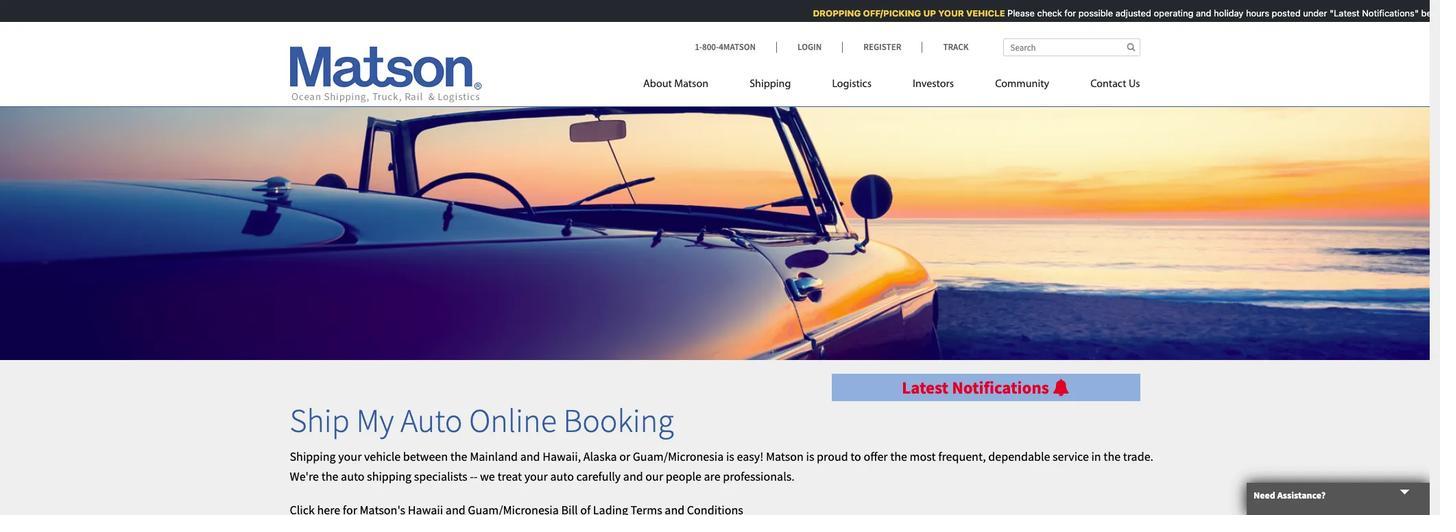 Task type: describe. For each thing, give the bounding box(es) containing it.
professionals.
[[723, 469, 795, 484]]

logistics link
[[812, 72, 893, 100]]

need assistance?
[[1254, 489, 1326, 502]]

need
[[1254, 489, 1276, 502]]

investors
[[913, 79, 955, 90]]

hawaii,
[[543, 449, 581, 465]]

we
[[480, 469, 495, 484]]

proud
[[817, 449, 849, 465]]

investors link
[[893, 72, 975, 100]]

login
[[798, 41, 822, 53]]

vehicle
[[962, 8, 1000, 19]]

up
[[919, 8, 931, 19]]

4matson
[[719, 41, 756, 53]]

track
[[944, 41, 969, 53]]

the up specialists
[[451, 449, 468, 465]]

to
[[851, 449, 862, 465]]

specialists
[[414, 469, 468, 484]]

800-
[[703, 41, 719, 53]]

are
[[704, 469, 721, 484]]

or
[[620, 449, 631, 465]]

frequent,
[[939, 449, 986, 465]]

dependable
[[989, 449, 1051, 465]]

for
[[1060, 8, 1071, 19]]

my
[[356, 400, 394, 441]]

login link
[[777, 41, 843, 53]]

easy!
[[737, 449, 764, 465]]

2 is from the left
[[807, 449, 815, 465]]

the right the 'we're'
[[322, 469, 339, 484]]

1-800-4matson
[[695, 41, 756, 53]]

1 auto from the left
[[341, 469, 365, 484]]

notifications"
[[1358, 8, 1414, 19]]

latest
[[902, 376, 949, 398]]

1-
[[695, 41, 703, 53]]

between
[[403, 449, 448, 465]]

1-800-4matson link
[[695, 41, 777, 53]]

offer
[[864, 449, 888, 465]]

"latest
[[1325, 8, 1355, 19]]

car shipped by matson to hawaii at beach during sunset. image
[[0, 85, 1431, 360]]

ship my auto online booking main content
[[290, 360, 1431, 515]]

Search search field
[[1004, 38, 1141, 56]]

register link
[[843, 41, 922, 53]]

matson inside top menu navigation
[[675, 79, 709, 90]]

contact
[[1091, 79, 1127, 90]]

shipping your vehicle between the mainland and hawaii, alaska or guam/micronesia                                         is easy! matson is proud to offer the most frequent, dependable service in the                                         trade. we're the auto shipping specialists -- we treat your auto carefully and                                         our people are professionals.
[[290, 449, 1154, 484]]

shipping
[[367, 469, 412, 484]]

1 is from the left
[[727, 449, 735, 465]]

possible
[[1074, 8, 1108, 19]]

off/picking
[[858, 8, 916, 19]]

1 horizontal spatial and
[[624, 469, 643, 484]]

shipping link
[[729, 72, 812, 100]]

treat
[[498, 469, 522, 484]]

1 - from the left
[[470, 469, 474, 484]]

contact us
[[1091, 79, 1141, 90]]

1 vertical spatial and
[[521, 449, 540, 465]]

track link
[[922, 41, 969, 53]]

check
[[1033, 8, 1057, 19]]

top menu navigation
[[644, 72, 1141, 100]]

alaska
[[584, 449, 617, 465]]



Task type: vqa. For each thing, say whether or not it's contained in the screenshot.
-
yes



Task type: locate. For each thing, give the bounding box(es) containing it.
1 vertical spatial matson
[[766, 449, 804, 465]]

auto down hawaii,
[[551, 469, 574, 484]]

auto
[[341, 469, 365, 484], [551, 469, 574, 484]]

your
[[338, 449, 362, 465], [525, 469, 548, 484]]

0 horizontal spatial and
[[521, 449, 540, 465]]

0 horizontal spatial your
[[338, 449, 362, 465]]

in
[[1092, 449, 1102, 465]]

community link
[[975, 72, 1070, 100]]

about
[[644, 79, 672, 90]]

latest notifications
[[902, 376, 1053, 398]]

dropping
[[808, 8, 856, 19]]

contact us link
[[1070, 72, 1141, 100]]

matson inside shipping your vehicle between the mainland and hawaii, alaska or guam/micronesia                                         is easy! matson is proud to offer the most frequent, dependable service in the                                         trade. we're the auto shipping specialists -- we treat your auto carefully and                                         our people are professionals.
[[766, 449, 804, 465]]

is left easy!
[[727, 449, 735, 465]]

ship my auto online booking
[[290, 400, 674, 441]]

your
[[934, 8, 959, 19]]

0 horizontal spatial is
[[727, 449, 735, 465]]

us
[[1129, 79, 1141, 90]]

people
[[666, 469, 702, 484]]

1 vertical spatial shipping
[[290, 449, 336, 465]]

latest notifications button
[[902, 376, 1070, 398]]

vehicle
[[364, 449, 401, 465]]

shipping
[[750, 79, 791, 90], [290, 449, 336, 465]]

matson up professionals.
[[766, 449, 804, 465]]

1 horizontal spatial auto
[[551, 469, 574, 484]]

1 horizontal spatial matson
[[766, 449, 804, 465]]

under
[[1299, 8, 1323, 19]]

2 auto from the left
[[551, 469, 574, 484]]

shipping inside shipping your vehicle between the mainland and hawaii, alaska or guam/micronesia                                         is easy! matson is proud to offer the most frequent, dependable service in the                                         trade. we're the auto shipping specialists -- we treat your auto carefully and                                         our people are professionals.
[[290, 449, 336, 465]]

shipping inside top menu navigation
[[750, 79, 791, 90]]

shipping up the 'we're'
[[290, 449, 336, 465]]

shipping for shipping
[[750, 79, 791, 90]]

is left proud
[[807, 449, 815, 465]]

0 horizontal spatial matson
[[675, 79, 709, 90]]

auto
[[401, 400, 463, 441]]

matson
[[675, 79, 709, 90], [766, 449, 804, 465]]

posted
[[1267, 8, 1296, 19]]

None search field
[[1004, 38, 1141, 56]]

2 vertical spatial and
[[624, 469, 643, 484]]

1 vertical spatial your
[[525, 469, 548, 484]]

online
[[469, 400, 557, 441]]

0 horizontal spatial shipping
[[290, 449, 336, 465]]

0 vertical spatial matson
[[675, 79, 709, 90]]

0 vertical spatial shipping
[[750, 79, 791, 90]]

blue matson logo with ocean, shipping, truck, rail and logistics written beneath it. image
[[290, 47, 482, 103]]

operating
[[1149, 8, 1189, 19]]

-
[[470, 469, 474, 484], [474, 469, 478, 484]]

trade.
[[1124, 449, 1154, 465]]

about matson
[[644, 79, 709, 90]]

the
[[451, 449, 468, 465], [891, 449, 908, 465], [1104, 449, 1121, 465], [322, 469, 339, 484]]

2 - from the left
[[474, 469, 478, 484]]

service
[[1053, 449, 1089, 465]]

most
[[910, 449, 936, 465]]

the right 'in'
[[1104, 449, 1121, 465]]

1 horizontal spatial your
[[525, 469, 548, 484]]

1 horizontal spatial shipping
[[750, 79, 791, 90]]

the right offer
[[891, 449, 908, 465]]

notifications
[[952, 376, 1050, 398]]

your right treat
[[525, 469, 548, 484]]

carefully
[[577, 469, 621, 484]]

bell image
[[1053, 379, 1070, 396]]

hours
[[1241, 8, 1265, 19]]

ship
[[290, 400, 350, 441]]

assistance?
[[1278, 489, 1326, 502]]

booking
[[564, 400, 674, 441]]

before
[[1417, 8, 1441, 19]]

is
[[727, 449, 735, 465], [807, 449, 815, 465]]

and up treat
[[521, 449, 540, 465]]

search image
[[1128, 43, 1136, 51]]

1 horizontal spatial is
[[807, 449, 815, 465]]

auto down vehicle
[[341, 469, 365, 484]]

community
[[996, 79, 1050, 90]]

matson right about
[[675, 79, 709, 90]]

2 horizontal spatial and
[[1191, 8, 1207, 19]]

shipping down 4matson
[[750, 79, 791, 90]]

shipping for shipping your vehicle between the mainland and hawaii, alaska or guam/micronesia                                         is easy! matson is proud to offer the most frequent, dependable service in the                                         trade. we're the auto shipping specialists -- we treat your auto carefully and                                         our people are professionals.
[[290, 449, 336, 465]]

your left vehicle
[[338, 449, 362, 465]]

our
[[646, 469, 664, 484]]

mainland
[[470, 449, 518, 465]]

guam/micronesia
[[633, 449, 724, 465]]

holiday
[[1209, 8, 1239, 19]]

dropping off/picking up your vehicle please check for possible adjusted operating and holiday hours posted under "latest notifications" before
[[808, 8, 1441, 19]]

about matson link
[[644, 72, 729, 100]]

and left our
[[624, 469, 643, 484]]

0 vertical spatial and
[[1191, 8, 1207, 19]]

and
[[1191, 8, 1207, 19], [521, 449, 540, 465], [624, 469, 643, 484]]

adjusted
[[1111, 8, 1147, 19]]

0 vertical spatial your
[[338, 449, 362, 465]]

0 horizontal spatial auto
[[341, 469, 365, 484]]

and left 'holiday'
[[1191, 8, 1207, 19]]

logistics
[[833, 79, 872, 90]]

register
[[864, 41, 902, 53]]

please
[[1003, 8, 1030, 19]]

we're
[[290, 469, 319, 484]]



